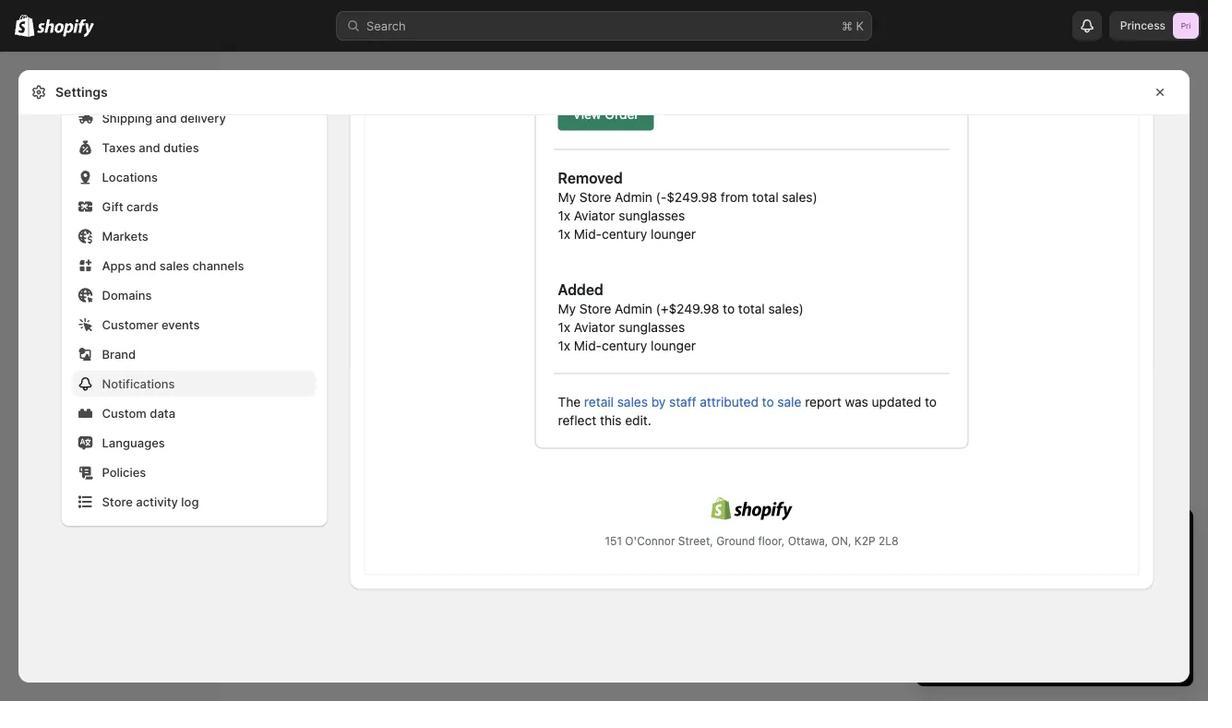 Task type: locate. For each thing, give the bounding box(es) containing it.
⌘ k
[[842, 18, 864, 33]]

0 horizontal spatial channels
[[50, 320, 99, 333]]

settings
[[55, 85, 108, 100], [44, 667, 92, 681]]

events
[[162, 318, 200, 332]]

1 horizontal spatial shopify image
[[37, 19, 94, 37]]

shipping and delivery
[[102, 111, 226, 126]]

gift cards
[[102, 200, 158, 214]]

and
[[156, 111, 177, 126], [139, 141, 160, 155], [135, 259, 156, 273], [1057, 560, 1079, 574]]

brand
[[102, 348, 136, 362]]

paid
[[1002, 560, 1027, 574]]

sales channels
[[18, 320, 99, 333]]

data
[[150, 407, 176, 421]]

$1/month
[[1052, 578, 1106, 592]]

locations link
[[72, 165, 316, 191]]

sales
[[18, 320, 48, 333]]

activity
[[136, 495, 178, 510]]

and up duties
[[156, 111, 177, 126]]

1 horizontal spatial channels
[[193, 259, 244, 273]]

brand link
[[72, 342, 316, 368]]

plan
[[1030, 560, 1054, 574]]

cards
[[127, 200, 158, 214]]

3
[[976, 578, 984, 592]]

0 vertical spatial settings
[[55, 85, 108, 100]]

languages link
[[72, 431, 316, 457]]

and up $1/month
[[1057, 560, 1079, 574]]

domains link
[[72, 283, 316, 309]]

channels down discounts
[[50, 320, 99, 333]]

shipping
[[102, 111, 152, 126]]

channels down markets link
[[193, 259, 244, 273]]

1 vertical spatial channels
[[50, 320, 99, 333]]

notifications link
[[72, 372, 316, 398]]

shipping and delivery link
[[72, 106, 316, 132]]

switch to a paid plan and get: first 3 months for $1/month
[[936, 560, 1106, 592]]

shopify image
[[15, 14, 34, 37], [37, 19, 94, 37]]

apps and sales channels link
[[72, 254, 316, 279]]

channels
[[193, 259, 244, 273], [50, 320, 99, 333]]

for
[[1033, 578, 1049, 592]]

and right apps
[[135, 259, 156, 273]]

and for apps
[[135, 259, 156, 273]]

customer
[[102, 318, 158, 332]]

notifications
[[102, 377, 175, 392]]

months
[[987, 578, 1030, 592]]

taxes
[[102, 141, 136, 155]]

1 vertical spatial settings
[[44, 667, 92, 681]]

sales
[[160, 259, 189, 273]]

0 vertical spatial channels
[[193, 259, 244, 273]]

channels inside settings dialog
[[193, 259, 244, 273]]

⌘
[[842, 18, 853, 33]]

home link
[[11, 66, 211, 92]]

locations
[[102, 170, 158, 185]]

and right taxes
[[139, 141, 160, 155]]

and inside 'link'
[[156, 111, 177, 126]]



Task type: describe. For each thing, give the bounding box(es) containing it.
apps and sales channels
[[102, 259, 244, 273]]

and for taxes
[[139, 141, 160, 155]]

custom data link
[[72, 401, 316, 427]]

settings dialog
[[18, 0, 1190, 683]]

languages
[[102, 436, 165, 451]]

policies
[[102, 466, 146, 480]]

log
[[181, 495, 199, 510]]

settings link
[[11, 661, 211, 687]]

custom data
[[102, 407, 176, 421]]

gift cards link
[[72, 194, 316, 220]]

discounts
[[44, 279, 102, 293]]

duties
[[164, 141, 199, 155]]

policies link
[[72, 460, 316, 486]]

customer events link
[[72, 313, 316, 338]]

search
[[367, 18, 406, 33]]

a
[[992, 560, 999, 574]]

taxes and duties
[[102, 141, 199, 155]]

custom
[[102, 407, 147, 421]]

apps
[[102, 259, 132, 273]]

taxes and duties link
[[72, 135, 316, 161]]

and inside switch to a paid plan and get: first 3 months for $1/month
[[1057, 560, 1079, 574]]

home
[[44, 72, 78, 86]]

delivery
[[180, 111, 226, 126]]

discounts link
[[11, 273, 211, 299]]

princess image
[[1174, 13, 1200, 39]]

and for shipping
[[156, 111, 177, 126]]

princess
[[1121, 19, 1166, 32]]

markets
[[102, 229, 149, 244]]

gift
[[102, 200, 123, 214]]

get:
[[1082, 560, 1104, 574]]

0 horizontal spatial shopify image
[[15, 14, 34, 37]]

to
[[977, 560, 989, 574]]

first
[[950, 578, 973, 592]]

store activity log link
[[72, 490, 316, 516]]

switch
[[936, 560, 974, 574]]

markets link
[[72, 224, 316, 250]]

settings inside dialog
[[55, 85, 108, 100]]

settings inside "link"
[[44, 667, 92, 681]]

domains
[[102, 289, 152, 303]]

store activity log
[[102, 495, 199, 510]]

store
[[102, 495, 133, 510]]

sales channels button
[[11, 314, 211, 340]]

customer events
[[102, 318, 200, 332]]

channels inside button
[[50, 320, 99, 333]]

k
[[857, 18, 864, 33]]



Task type: vqa. For each thing, say whether or not it's contained in the screenshot.
'Search Collections' Text Box
no



